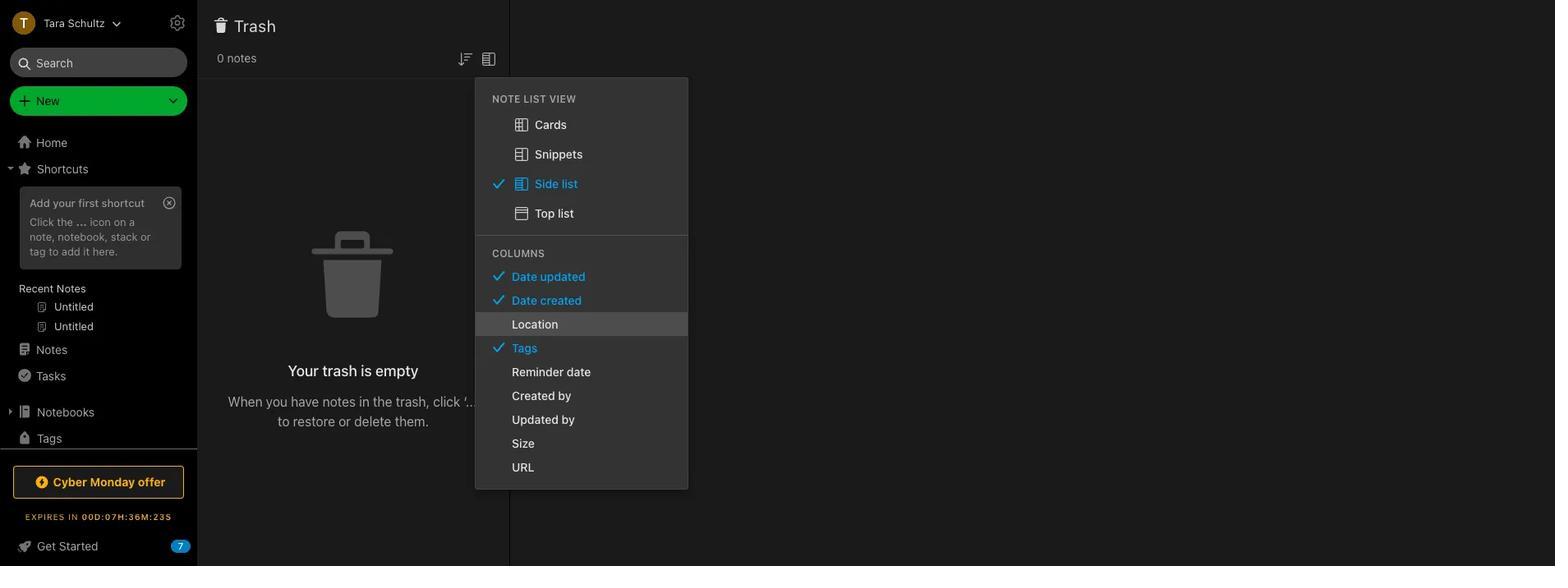 Task type: describe. For each thing, give the bounding box(es) containing it.
0 horizontal spatial notes
[[227, 51, 257, 65]]

on
[[114, 215, 126, 228]]

offer
[[138, 475, 166, 489]]

is
[[361, 362, 372, 380]]

tasks button
[[0, 362, 190, 389]]

cyber
[[53, 475, 87, 489]]

Sort options field
[[455, 48, 475, 69]]

to inside when you have notes in the trash, click '...' to restore or delete them.
[[278, 414, 290, 429]]

location link
[[476, 312, 688, 336]]

tags link
[[476, 336, 688, 360]]

00d:07h:36m:23s
[[82, 512, 172, 522]]

recent notes
[[19, 282, 86, 295]]

add
[[62, 245, 80, 258]]

updated by
[[512, 412, 575, 426]]

tags for tags button
[[37, 431, 62, 445]]

snippets link
[[476, 140, 688, 169]]

View options field
[[475, 48, 499, 69]]

expires
[[25, 512, 65, 522]]

side list link
[[476, 169, 688, 199]]

recent
[[19, 282, 54, 295]]

cyber monday offer button
[[13, 466, 184, 499]]

expires in 00d:07h:36m:23s
[[25, 512, 172, 522]]

add your first shortcut
[[30, 196, 145, 210]]

note list view
[[492, 93, 576, 105]]

click to collapse image
[[191, 536, 203, 555]]

side list
[[535, 176, 578, 190]]

'...'
[[464, 394, 479, 409]]

when
[[228, 394, 263, 409]]

location
[[512, 317, 558, 331]]

monday
[[90, 475, 135, 489]]

click the ...
[[30, 215, 87, 228]]

created
[[512, 388, 555, 402]]

0 vertical spatial notes
[[57, 282, 86, 295]]

restore
[[293, 414, 335, 429]]

notebook,
[[58, 230, 108, 243]]

the inside when you have notes in the trash, click '...' to restore or delete them.
[[373, 394, 392, 409]]

click
[[30, 215, 54, 228]]

url link
[[476, 455, 688, 479]]

have
[[291, 394, 319, 409]]

in
[[68, 512, 78, 522]]

in
[[359, 394, 370, 409]]

icon on a note, notebook, stack or tag to add it here.
[[30, 215, 151, 258]]

trash,
[[396, 394, 430, 409]]

shortcuts
[[37, 161, 89, 175]]

reminder date
[[512, 365, 591, 379]]

trash
[[322, 362, 357, 380]]

home
[[36, 135, 68, 149]]

notebooks link
[[0, 399, 190, 425]]

tags button
[[0, 425, 190, 451]]

to inside icon on a note, notebook, stack or tag to add it here.
[[49, 245, 59, 258]]

Help and Learning task checklist field
[[0, 533, 197, 560]]

note,
[[30, 230, 55, 243]]

top list
[[535, 206, 574, 220]]

note window - empty element
[[510, 0, 1555, 566]]

...
[[76, 215, 87, 228]]

get started
[[37, 539, 98, 553]]

new button
[[10, 86, 187, 116]]

list
[[524, 93, 547, 105]]

tasks
[[36, 369, 66, 382]]

date created
[[512, 293, 582, 307]]

add
[[30, 196, 50, 210]]

cyber monday offer
[[53, 475, 166, 489]]

Search text field
[[21, 48, 176, 77]]

list for top list
[[558, 206, 574, 220]]

group inside tree
[[0, 182, 190, 343]]

your trash is empty
[[288, 362, 419, 380]]

cards link
[[476, 110, 688, 140]]

here.
[[93, 245, 118, 258]]

7
[[178, 541, 183, 551]]

them.
[[395, 414, 429, 429]]

started
[[59, 539, 98, 553]]

side
[[535, 176, 559, 190]]

trash
[[234, 16, 276, 35]]

stack
[[111, 230, 138, 243]]



Task type: vqa. For each thing, say whether or not it's contained in the screenshot.
ninth 17 from the top of the Row Group containing Note 8
no



Task type: locate. For each thing, give the bounding box(es) containing it.
or right stack
[[141, 230, 151, 243]]

date updated
[[512, 269, 586, 283]]

view
[[549, 93, 576, 105]]

updated
[[512, 412, 559, 426]]

dropdown list menu containing cards
[[476, 110, 688, 228]]

tags inside "link"
[[512, 341, 538, 355]]

when you have notes in the trash, click '...' to restore or delete them.
[[228, 394, 479, 429]]

1 date from the top
[[512, 269, 537, 283]]

cards
[[535, 117, 567, 131]]

tree
[[0, 129, 197, 514]]

size
[[512, 436, 535, 450]]

0 vertical spatial dropdown list menu
[[476, 110, 688, 228]]

0
[[217, 51, 224, 65]]

1 horizontal spatial the
[[373, 394, 392, 409]]

or inside when you have notes in the trash, click '...' to restore or delete them.
[[339, 414, 351, 429]]

empty
[[376, 362, 419, 380]]

0 notes
[[217, 51, 257, 65]]

0 horizontal spatial tags
[[37, 431, 62, 445]]

0 vertical spatial notes
[[227, 51, 257, 65]]

top list link
[[476, 199, 688, 228]]

notes up tasks
[[36, 342, 68, 356]]

tags down location
[[512, 341, 538, 355]]

notes inside when you have notes in the trash, click '...' to restore or delete them.
[[323, 394, 356, 409]]

reminder
[[512, 365, 564, 379]]

the left ...
[[57, 215, 73, 228]]

by
[[558, 388, 572, 402], [562, 412, 575, 426]]

1 horizontal spatial or
[[339, 414, 351, 429]]

1 vertical spatial or
[[339, 414, 351, 429]]

1 vertical spatial date
[[512, 293, 537, 307]]

0 horizontal spatial or
[[141, 230, 151, 243]]

by inside 'link'
[[558, 388, 572, 402]]

get
[[37, 539, 56, 553]]

or inside icon on a note, notebook, stack or tag to add it here.
[[141, 230, 151, 243]]

0 vertical spatial to
[[49, 245, 59, 258]]

created by link
[[476, 384, 688, 407]]

1 vertical spatial notes
[[323, 394, 356, 409]]

1 vertical spatial list
[[558, 206, 574, 220]]

delete
[[354, 414, 391, 429]]

you
[[266, 394, 288, 409]]

1 dropdown list menu from the top
[[476, 110, 688, 228]]

notes
[[227, 51, 257, 65], [323, 394, 356, 409]]

reminder date link
[[476, 360, 688, 384]]

list for side list
[[562, 176, 578, 190]]

date
[[512, 269, 537, 283], [512, 293, 537, 307]]

1 vertical spatial dropdown list menu
[[476, 264, 688, 479]]

tree containing home
[[0, 129, 197, 514]]

size link
[[476, 431, 688, 455]]

icon
[[90, 215, 111, 228]]

home link
[[0, 129, 197, 155]]

2 date from the top
[[512, 293, 537, 307]]

list right top
[[558, 206, 574, 220]]

to
[[49, 245, 59, 258], [278, 414, 290, 429]]

note
[[492, 93, 521, 105]]

click
[[433, 394, 460, 409]]

0 vertical spatial date
[[512, 269, 537, 283]]

1 vertical spatial notes
[[36, 342, 68, 356]]

tara
[[44, 16, 65, 29]]

or
[[141, 230, 151, 243], [339, 414, 351, 429]]

shortcuts button
[[0, 155, 190, 182]]

None search field
[[21, 48, 176, 77]]

the inside tree
[[57, 215, 73, 228]]

snippets
[[535, 147, 583, 161]]

date
[[567, 365, 591, 379]]

by down reminder date
[[558, 388, 572, 402]]

Account field
[[0, 7, 121, 39]]

1 vertical spatial the
[[373, 394, 392, 409]]

updated by link
[[476, 407, 688, 431]]

2 dropdown list menu from the top
[[476, 264, 688, 479]]

group
[[0, 182, 190, 343]]

1 horizontal spatial to
[[278, 414, 290, 429]]

notes left in
[[323, 394, 356, 409]]

the right in
[[373, 394, 392, 409]]

settings image
[[168, 13, 187, 33]]

updated
[[540, 269, 586, 283]]

dropdown list menu
[[476, 110, 688, 228], [476, 264, 688, 479]]

by up size "link"
[[562, 412, 575, 426]]

tag
[[30, 245, 46, 258]]

notebooks
[[37, 405, 95, 419]]

tags
[[512, 341, 538, 355], [37, 431, 62, 445]]

the
[[57, 215, 73, 228], [373, 394, 392, 409]]

notes right 0
[[227, 51, 257, 65]]

shortcut
[[102, 196, 145, 210]]

tara schultz
[[44, 16, 105, 29]]

0 vertical spatial the
[[57, 215, 73, 228]]

list right side
[[562, 176, 578, 190]]

or left delete
[[339, 414, 351, 429]]

top
[[535, 206, 555, 220]]

group containing add your first shortcut
[[0, 182, 190, 343]]

to right tag on the left top of page
[[49, 245, 59, 258]]

tags inside button
[[37, 431, 62, 445]]

first
[[78, 196, 99, 210]]

expand notebooks image
[[4, 405, 17, 418]]

by for updated by
[[562, 412, 575, 426]]

location menu item
[[476, 312, 688, 336]]

0 vertical spatial tags
[[512, 341, 538, 355]]

0 vertical spatial list
[[562, 176, 578, 190]]

1 vertical spatial by
[[562, 412, 575, 426]]

date up location
[[512, 293, 537, 307]]

a
[[129, 215, 135, 228]]

columns
[[492, 247, 545, 259]]

to down you
[[278, 414, 290, 429]]

date for date created
[[512, 293, 537, 307]]

0 vertical spatial by
[[558, 388, 572, 402]]

your
[[53, 196, 75, 210]]

tags for tags "link"
[[512, 341, 538, 355]]

notes
[[57, 282, 86, 295], [36, 342, 68, 356]]

1 vertical spatial tags
[[37, 431, 62, 445]]

date down columns
[[512, 269, 537, 283]]

date created link
[[476, 288, 688, 312]]

date inside "link"
[[512, 293, 537, 307]]

created by
[[512, 388, 572, 402]]

0 horizontal spatial the
[[57, 215, 73, 228]]

date for date updated
[[512, 269, 537, 283]]

date updated link
[[476, 264, 688, 288]]

new
[[36, 94, 60, 108]]

notes right recent
[[57, 282, 86, 295]]

0 horizontal spatial to
[[49, 245, 59, 258]]

url
[[512, 460, 534, 474]]

schultz
[[68, 16, 105, 29]]

1 horizontal spatial notes
[[323, 394, 356, 409]]

by for created by
[[558, 388, 572, 402]]

list
[[562, 176, 578, 190], [558, 206, 574, 220]]

notes link
[[0, 336, 190, 362]]

0 vertical spatial or
[[141, 230, 151, 243]]

tags down notebooks
[[37, 431, 62, 445]]

your
[[288, 362, 319, 380]]

dropdown list menu containing date updated
[[476, 264, 688, 479]]

1 horizontal spatial tags
[[512, 341, 538, 355]]

created
[[540, 293, 582, 307]]

1 vertical spatial to
[[278, 414, 290, 429]]



